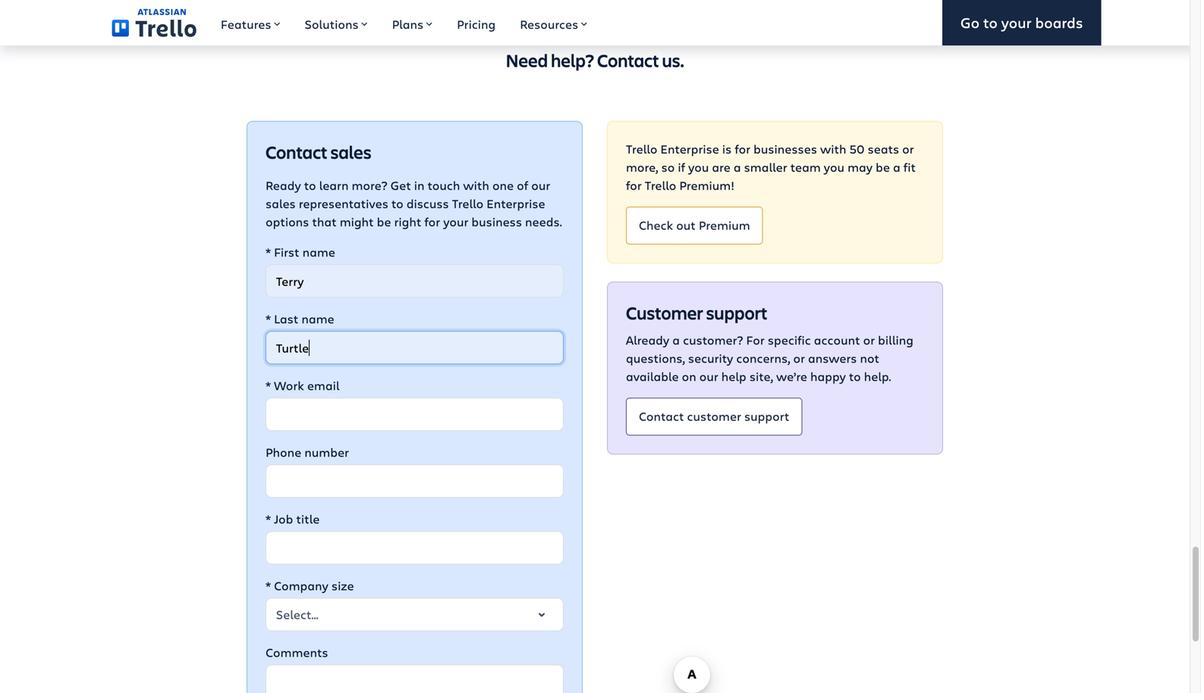 Task type: locate. For each thing, give the bounding box(es) containing it.
contact for contact customer support
[[639, 408, 684, 425]]

0 vertical spatial name
[[303, 244, 335, 260]]

a right the are
[[734, 159, 741, 175]]

premium
[[699, 217, 751, 233]]

for down the discuss
[[425, 214, 440, 230]]

2 vertical spatial or
[[794, 350, 805, 367]]

support up for
[[706, 301, 768, 325]]

0 vertical spatial enterprise
[[661, 141, 720, 157]]

*
[[266, 244, 271, 260], [266, 311, 271, 327], [266, 378, 271, 394], [266, 511, 271, 528], [266, 578, 271, 595]]

to
[[984, 13, 998, 32], [304, 177, 316, 194], [392, 196, 404, 212], [849, 369, 861, 385]]

0 vertical spatial support
[[706, 301, 768, 325]]

sales down ready
[[266, 196, 296, 212]]

trello down so
[[645, 177, 677, 194]]

one
[[493, 177, 514, 194]]

1 vertical spatial enterprise
[[487, 196, 546, 212]]

our down security
[[700, 369, 719, 385]]

our
[[532, 177, 551, 194], [700, 369, 719, 385]]

2 * from the top
[[266, 311, 271, 327]]

our right the of
[[532, 177, 551, 194]]

or up we're
[[794, 350, 805, 367]]

0 horizontal spatial with
[[463, 177, 490, 194]]

enterprise
[[661, 141, 720, 157], [487, 196, 546, 212]]

premium!
[[680, 177, 735, 194]]

enterprise up if
[[661, 141, 720, 157]]

name down that
[[303, 244, 335, 260]]

be inside ready to learn more? get in touch with one of our sales representatives to discuss trello enterprise options that might be right for your business needs.
[[377, 214, 391, 230]]

2 vertical spatial contact
[[639, 408, 684, 425]]

go
[[961, 13, 980, 32]]

1 horizontal spatial for
[[626, 177, 642, 194]]

2 you from the left
[[824, 159, 845, 175]]

your left boards
[[1002, 13, 1032, 32]]

0 vertical spatial with
[[821, 141, 847, 157]]

a up the questions,
[[673, 332, 680, 349]]

None text field
[[266, 532, 564, 565]]

enterprise inside trello enterprise is for businesses with 50 seats or more, so if you are a smaller team you may be a fit for trello premium!
[[661, 141, 720, 157]]

for
[[747, 332, 765, 349]]

0 horizontal spatial enterprise
[[487, 196, 546, 212]]

0 horizontal spatial be
[[377, 214, 391, 230]]

contact customer support link
[[626, 398, 803, 436]]

to left the "learn"
[[304, 177, 316, 194]]

questions,
[[626, 350, 685, 367]]

plans button
[[380, 0, 445, 46]]

check out premium
[[639, 217, 751, 233]]

0 horizontal spatial a
[[673, 332, 680, 349]]

not
[[860, 350, 880, 367]]

1 vertical spatial our
[[700, 369, 719, 385]]

features button
[[209, 0, 293, 46]]

contact down available
[[639, 408, 684, 425]]

a inside 'customer support already a customer? for specific account or billing questions, security concerns, or answers not available on our help site, we're happy to help.'
[[673, 332, 680, 349]]

a left fit
[[894, 159, 901, 175]]

0 vertical spatial trello
[[626, 141, 658, 157]]

0 vertical spatial be
[[876, 159, 890, 175]]

might
[[340, 214, 374, 230]]

name for * last name
[[302, 311, 335, 327]]

seats
[[868, 141, 900, 157]]

* left "work"
[[266, 378, 271, 394]]

with inside trello enterprise is for businesses with 50 seats or more, so if you are a smaller team you may be a fit for trello premium!
[[821, 141, 847, 157]]

customer
[[626, 301, 703, 325]]

trello down touch
[[452, 196, 484, 212]]

answers
[[809, 350, 857, 367]]

sales up the "learn"
[[331, 140, 372, 164]]

if
[[678, 159, 686, 175]]

contact left us.
[[597, 48, 659, 72]]

0 horizontal spatial you
[[689, 159, 709, 175]]

4 * from the top
[[266, 511, 271, 528]]

title
[[296, 511, 320, 528]]

or up not
[[864, 332, 875, 349]]

your down the discuss
[[443, 214, 469, 230]]

Phone number telephone field
[[266, 465, 564, 498]]

sales
[[331, 140, 372, 164], [266, 196, 296, 212]]

support
[[706, 301, 768, 325], [745, 408, 790, 425]]

0 vertical spatial sales
[[331, 140, 372, 164]]

so
[[662, 159, 675, 175]]

pricing link
[[445, 0, 508, 46]]

number
[[305, 445, 349, 461]]

* left company
[[266, 578, 271, 595]]

0 vertical spatial our
[[532, 177, 551, 194]]

boards
[[1036, 13, 1084, 32]]

company
[[274, 578, 329, 595]]

5 * from the top
[[266, 578, 271, 595]]

* for * first name
[[266, 244, 271, 260]]

trello up more,
[[626, 141, 658, 157]]

more,
[[626, 159, 659, 175]]

us.
[[662, 48, 684, 72]]

solutions button
[[293, 0, 380, 46]]

contact sales
[[266, 140, 372, 164]]

or up fit
[[903, 141, 915, 157]]

that
[[312, 214, 337, 230]]

50
[[850, 141, 865, 157]]

help.
[[864, 369, 892, 385]]

* company size
[[266, 578, 354, 595]]

representatives
[[299, 196, 389, 212]]

0 horizontal spatial our
[[532, 177, 551, 194]]

3 * from the top
[[266, 378, 271, 394]]

1 horizontal spatial enterprise
[[661, 141, 720, 157]]

to left help.
[[849, 369, 861, 385]]

for for enterprise
[[425, 214, 440, 230]]

* for * job title
[[266, 511, 271, 528]]

None text field
[[266, 265, 564, 298], [266, 331, 564, 365], [266, 265, 564, 298], [266, 331, 564, 365]]

support down site,
[[745, 408, 790, 425]]

1 horizontal spatial or
[[864, 332, 875, 349]]

1 you from the left
[[689, 159, 709, 175]]

with left the 50 on the top right of the page
[[821, 141, 847, 157]]

1 horizontal spatial your
[[1002, 13, 1032, 32]]

be inside trello enterprise is for businesses with 50 seats or more, so if you are a smaller team you may be a fit for trello premium!
[[876, 159, 890, 175]]

1 horizontal spatial you
[[824, 159, 845, 175]]

customer support already a customer? for specific account or billing questions, security concerns, or answers not available on our help site, we're happy to help.
[[626, 301, 914, 385]]

concerns,
[[737, 350, 791, 367]]

of
[[517, 177, 529, 194]]

1 vertical spatial support
[[745, 408, 790, 425]]

1 horizontal spatial our
[[700, 369, 719, 385]]

you
[[689, 159, 709, 175], [824, 159, 845, 175]]

name right last
[[302, 311, 335, 327]]

1 vertical spatial for
[[626, 177, 642, 194]]

for down more,
[[626, 177, 642, 194]]

specific
[[768, 332, 811, 349]]

* left job at the bottom left of page
[[266, 511, 271, 528]]

1 horizontal spatial with
[[821, 141, 847, 157]]

billing
[[878, 332, 914, 349]]

size
[[332, 578, 354, 595]]

1 vertical spatial sales
[[266, 196, 296, 212]]

go to your boards
[[961, 13, 1084, 32]]

ready to learn more? get in touch with one of our sales representatives to discuss trello enterprise options that might be right for your business needs.
[[266, 177, 562, 230]]

1 vertical spatial contact
[[266, 140, 328, 164]]

1 vertical spatial your
[[443, 214, 469, 230]]

our inside ready to learn more? get in touch with one of our sales representatives to discuss trello enterprise options that might be right for your business needs.
[[532, 177, 551, 194]]

0 horizontal spatial or
[[794, 350, 805, 367]]

ready
[[266, 177, 301, 194]]

to down get
[[392, 196, 404, 212]]

for right is
[[735, 141, 751, 157]]

trello
[[626, 141, 658, 157], [645, 177, 677, 194], [452, 196, 484, 212]]

contact for contact sales
[[266, 140, 328, 164]]

* work email
[[266, 378, 340, 394]]

check
[[639, 217, 673, 233]]

1 vertical spatial or
[[864, 332, 875, 349]]

0 horizontal spatial for
[[425, 214, 440, 230]]

with left one
[[463, 177, 490, 194]]

you left may
[[824, 159, 845, 175]]

atlassian trello image
[[112, 9, 197, 37]]

your
[[1002, 13, 1032, 32], [443, 214, 469, 230]]

0 vertical spatial your
[[1002, 13, 1032, 32]]

or
[[903, 141, 915, 157], [864, 332, 875, 349], [794, 350, 805, 367]]

businesses
[[754, 141, 818, 157]]

contact
[[597, 48, 659, 72], [266, 140, 328, 164], [639, 408, 684, 425]]

pricing
[[457, 16, 496, 32]]

resources
[[520, 16, 579, 32]]

* last name
[[266, 311, 335, 327]]

a
[[734, 159, 741, 175], [894, 159, 901, 175], [673, 332, 680, 349]]

* left last
[[266, 311, 271, 327]]

1 horizontal spatial be
[[876, 159, 890, 175]]

1 * from the top
[[266, 244, 271, 260]]

be down seats
[[876, 159, 890, 175]]

smaller
[[744, 159, 788, 175]]

0 vertical spatial or
[[903, 141, 915, 157]]

you right if
[[689, 159, 709, 175]]

None email field
[[266, 398, 564, 432]]

2 horizontal spatial or
[[903, 141, 915, 157]]

2 vertical spatial trello
[[452, 196, 484, 212]]

enterprise down the of
[[487, 196, 546, 212]]

phone
[[266, 445, 302, 461]]

we're
[[777, 369, 808, 385]]

be left right
[[377, 214, 391, 230]]

0 horizontal spatial your
[[443, 214, 469, 230]]

for inside ready to learn more? get in touch with one of our sales representatives to discuss trello enterprise options that might be right for your business needs.
[[425, 214, 440, 230]]

0 horizontal spatial sales
[[266, 196, 296, 212]]

1 vertical spatial with
[[463, 177, 490, 194]]

for
[[735, 141, 751, 157], [626, 177, 642, 194], [425, 214, 440, 230]]

1 horizontal spatial a
[[734, 159, 741, 175]]

help?
[[551, 48, 594, 72]]

options
[[266, 214, 309, 230]]

phone number
[[266, 445, 349, 461]]

2 vertical spatial for
[[425, 214, 440, 230]]

1 vertical spatial be
[[377, 214, 391, 230]]

0 vertical spatial for
[[735, 141, 751, 157]]

contact up ready
[[266, 140, 328, 164]]

1 vertical spatial name
[[302, 311, 335, 327]]

* left first
[[266, 244, 271, 260]]

with inside ready to learn more? get in touch with one of our sales representatives to discuss trello enterprise options that might be right for your business needs.
[[463, 177, 490, 194]]

or inside trello enterprise is for businesses with 50 seats or more, so if you are a smaller team you may be a fit for trello premium!
[[903, 141, 915, 157]]

be
[[876, 159, 890, 175], [377, 214, 391, 230]]



Task type: vqa. For each thing, say whether or not it's contained in the screenshot.
Try it free Link
no



Task type: describe. For each thing, give the bounding box(es) containing it.
* job title
[[266, 511, 320, 528]]

already
[[626, 332, 670, 349]]

security
[[688, 350, 734, 367]]

more?
[[352, 177, 388, 194]]

1 vertical spatial trello
[[645, 177, 677, 194]]

for for team
[[626, 177, 642, 194]]

first
[[274, 244, 300, 260]]

need help? contact us.
[[506, 48, 684, 72]]

trello enterprise is for businesses with 50 seats or more, so if you are a smaller team you may be a fit for trello premium!
[[626, 141, 916, 194]]

site,
[[750, 369, 774, 385]]

* for * work email
[[266, 378, 271, 394]]

go to your boards link
[[943, 0, 1102, 46]]

resources button
[[508, 0, 600, 46]]

email
[[307, 378, 340, 394]]

our inside 'customer support already a customer? for specific account or billing questions, security concerns, or answers not available on our help site, we're happy to help.'
[[700, 369, 719, 385]]

2 horizontal spatial a
[[894, 159, 901, 175]]

sales inside ready to learn more? get in touch with one of our sales representatives to discuss trello enterprise options that might be right for your business needs.
[[266, 196, 296, 212]]

check out premium link
[[626, 207, 763, 245]]

business
[[472, 214, 522, 230]]

is
[[723, 141, 732, 157]]

team
[[791, 159, 821, 175]]

happy
[[811, 369, 846, 385]]

1 horizontal spatial sales
[[331, 140, 372, 164]]

customer
[[687, 408, 742, 425]]

solutions
[[305, 16, 359, 32]]

customer?
[[683, 332, 744, 349]]

are
[[712, 159, 731, 175]]

contact customer support
[[639, 408, 790, 425]]

support inside contact customer support link
[[745, 408, 790, 425]]

enterprise inside ready to learn more? get in touch with one of our sales representatives to discuss trello enterprise options that might be right for your business needs.
[[487, 196, 546, 212]]

fit
[[904, 159, 916, 175]]

to inside 'customer support already a customer? for specific account or billing questions, security concerns, or answers not available on our help site, we're happy to help.'
[[849, 369, 861, 385]]

needs.
[[525, 214, 562, 230]]

out
[[677, 217, 696, 233]]

last
[[274, 311, 299, 327]]

or for support
[[864, 332, 875, 349]]

2 horizontal spatial for
[[735, 141, 751, 157]]

in
[[414, 177, 425, 194]]

* for * company size
[[266, 578, 271, 595]]

* first name
[[266, 244, 335, 260]]

help
[[722, 369, 747, 385]]

or for enterprise
[[903, 141, 915, 157]]

job
[[274, 511, 293, 528]]

need
[[506, 48, 548, 72]]

features
[[221, 16, 271, 32]]

right
[[394, 214, 422, 230]]

name for * first name
[[303, 244, 335, 260]]

0 vertical spatial contact
[[597, 48, 659, 72]]

learn
[[319, 177, 349, 194]]

available
[[626, 369, 679, 385]]

discuss
[[407, 196, 449, 212]]

on
[[682, 369, 697, 385]]

to right 'go'
[[984, 13, 998, 32]]

trello inside ready to learn more? get in touch with one of our sales representatives to discuss trello enterprise options that might be right for your business needs.
[[452, 196, 484, 212]]

support inside 'customer support already a customer? for specific account or billing questions, security concerns, or answers not available on our help site, we're happy to help.'
[[706, 301, 768, 325]]

* for * last name
[[266, 311, 271, 327]]

may
[[848, 159, 873, 175]]

account
[[814, 332, 861, 349]]

comments
[[266, 645, 328, 661]]

work
[[274, 378, 304, 394]]

touch
[[428, 177, 460, 194]]

your inside ready to learn more? get in touch with one of our sales representatives to discuss trello enterprise options that might be right for your business needs.
[[443, 214, 469, 230]]

plans
[[392, 16, 424, 32]]

get
[[391, 177, 411, 194]]



